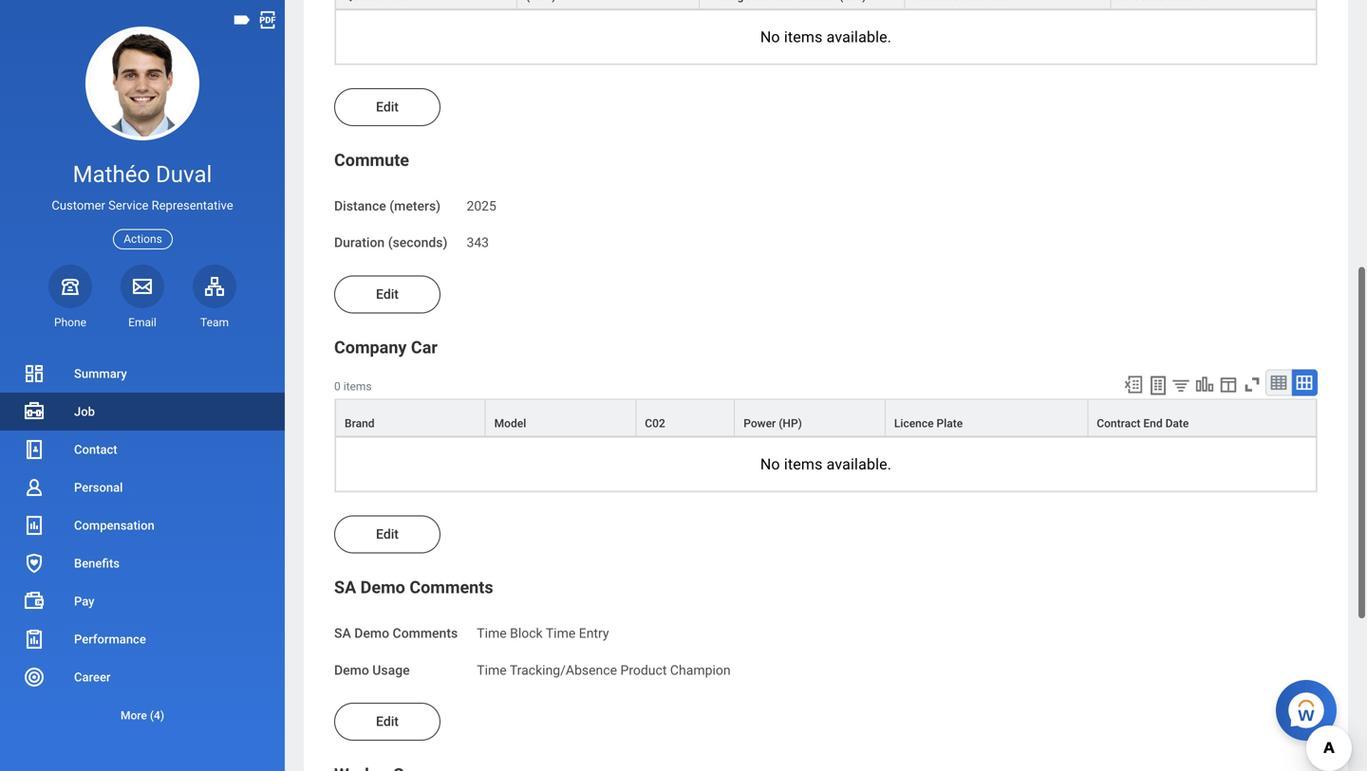 Task type: locate. For each thing, give the bounding box(es) containing it.
2 available. from the top
[[827, 454, 892, 472]]

(hp)
[[779, 415, 802, 429]]

4 edit button from the top
[[334, 702, 441, 740]]

demo up usage
[[360, 576, 405, 596]]

edit down the duration (seconds)
[[376, 285, 399, 300]]

service
[[108, 199, 149, 213]]

phone
[[54, 316, 86, 329]]

0 vertical spatial row
[[335, 0, 1317, 8]]

champion
[[670, 661, 731, 677]]

1 sa from the top
[[334, 576, 356, 596]]

edit button down usage
[[334, 702, 441, 740]]

time left entry
[[546, 624, 576, 640]]

edit for first edit button from the bottom of the page
[[376, 713, 399, 728]]

no items available. for row containing brand
[[760, 454, 892, 472]]

duration (seconds) element
[[467, 222, 489, 250]]

1 vertical spatial demo
[[354, 624, 389, 640]]

(4)
[[150, 710, 164, 723]]

more (4)
[[121, 710, 164, 723]]

list
[[0, 355, 285, 735]]

sa demo comments button
[[334, 576, 493, 596]]

usage
[[372, 661, 410, 677]]

pay link
[[0, 583, 285, 621]]

personal link
[[0, 469, 285, 507]]

personal
[[74, 481, 123, 495]]

job
[[74, 405, 95, 419]]

(meters)
[[390, 196, 441, 212]]

commute button
[[334, 149, 409, 168]]

no for row containing brand
[[760, 454, 780, 472]]

toolbar
[[1115, 368, 1318, 397]]

time left block
[[477, 624, 507, 640]]

edit button up 'sa demo comments' 'button' on the left bottom of page
[[334, 514, 441, 552]]

2 no items available. from the top
[[760, 454, 892, 472]]

duration (seconds)
[[334, 233, 448, 249]]

0 vertical spatial sa
[[334, 576, 356, 596]]

row
[[335, 0, 1317, 8], [335, 397, 1317, 435]]

1 vertical spatial no items available.
[[760, 454, 892, 472]]

phone mathéo duval element
[[48, 315, 92, 330]]

1 vertical spatial no
[[760, 454, 780, 472]]

team link
[[193, 265, 236, 330]]

edit down usage
[[376, 713, 399, 728]]

sa demo comments
[[334, 576, 493, 596], [334, 624, 458, 640]]

company car button
[[334, 336, 438, 356]]

demo left usage
[[334, 661, 369, 677]]

time down time block time entry
[[477, 661, 507, 677]]

3 edit from the top
[[376, 525, 399, 541]]

product
[[621, 661, 667, 677]]

343
[[467, 233, 489, 249]]

c02 button
[[636, 398, 734, 434]]

brand
[[345, 415, 375, 429]]

edit for second edit button from the bottom of the page
[[376, 525, 399, 541]]

edit up 'sa demo comments' 'button' on the left bottom of page
[[376, 525, 399, 541]]

toolbar inside company car group
[[1115, 368, 1318, 397]]

pay image
[[23, 591, 46, 613]]

2 sa demo comments from the top
[[334, 624, 458, 640]]

0 vertical spatial no items available.
[[760, 26, 892, 44]]

edit up the commute
[[376, 97, 399, 113]]

2 vertical spatial demo
[[334, 661, 369, 677]]

car
[[411, 336, 438, 356]]

items
[[784, 26, 823, 44], [343, 378, 372, 392], [784, 454, 823, 472]]

2 edit button from the top
[[334, 274, 441, 312]]

available.
[[827, 26, 892, 44], [827, 454, 892, 472]]

sa
[[334, 576, 356, 596], [334, 624, 351, 640]]

3 edit button from the top
[[334, 514, 441, 552]]

1 no from the top
[[760, 26, 780, 44]]

summary
[[74, 367, 127, 381]]

edit
[[376, 97, 399, 113], [376, 285, 399, 300], [376, 525, 399, 541], [376, 713, 399, 728]]

no
[[760, 26, 780, 44], [760, 454, 780, 472]]

time for tracking/absence
[[477, 661, 507, 677]]

time
[[477, 624, 507, 640], [546, 624, 576, 640], [477, 661, 507, 677]]

more (4) button
[[0, 705, 285, 728]]

sa demo comments group
[[334, 575, 1318, 679]]

2 edit from the top
[[376, 285, 399, 300]]

demo up demo usage
[[354, 624, 389, 640]]

2 row from the top
[[335, 397, 1317, 435]]

edit button down the duration (seconds)
[[334, 274, 441, 312]]

block
[[510, 624, 543, 640]]

row containing brand
[[335, 397, 1317, 435]]

comments
[[410, 576, 493, 596], [393, 624, 458, 640]]

1 edit from the top
[[376, 97, 399, 113]]

tag image
[[232, 9, 253, 30]]

edit button up the commute
[[334, 86, 441, 124]]

1 vertical spatial row
[[335, 397, 1317, 435]]

no items available. inside company car group
[[760, 454, 892, 472]]

4 edit from the top
[[376, 713, 399, 728]]

2 sa from the top
[[334, 624, 351, 640]]

1 vertical spatial sa demo comments
[[334, 624, 458, 640]]

0 vertical spatial comments
[[410, 576, 493, 596]]

phone button
[[48, 265, 92, 330]]

2 no from the top
[[760, 454, 780, 472]]

demo
[[360, 576, 405, 596], [354, 624, 389, 640], [334, 661, 369, 677]]

mail image
[[131, 275, 154, 298]]

summary link
[[0, 355, 285, 393]]

0 vertical spatial available.
[[827, 26, 892, 44]]

power
[[744, 415, 776, 429]]

1 edit button from the top
[[334, 86, 441, 124]]

0 vertical spatial sa demo comments
[[334, 576, 493, 596]]

power (hp) button
[[735, 398, 885, 434]]

career image
[[23, 667, 46, 689]]

more
[[121, 710, 147, 723]]

select to filter grid data image
[[1171, 374, 1192, 394]]

0
[[334, 378, 341, 392]]

no items available.
[[760, 26, 892, 44], [760, 454, 892, 472]]

edit button
[[334, 86, 441, 124], [334, 274, 441, 312], [334, 514, 441, 552], [334, 702, 441, 740]]

licence plate
[[894, 415, 963, 429]]

1 vertical spatial available.
[[827, 454, 892, 472]]

1 no items available. from the top
[[760, 26, 892, 44]]

no inside company car group
[[760, 454, 780, 472]]

end
[[1144, 415, 1163, 429]]

compensation link
[[0, 507, 285, 545]]

compensation image
[[23, 515, 46, 537]]

1 vertical spatial sa
[[334, 624, 351, 640]]

0 vertical spatial no
[[760, 26, 780, 44]]

sa demo comments element
[[477, 613, 609, 641]]

career
[[74, 671, 111, 685]]



Task type: vqa. For each thing, say whether or not it's contained in the screenshot.
Count
no



Task type: describe. For each thing, give the bounding box(es) containing it.
company car
[[334, 336, 438, 356]]

career link
[[0, 659, 285, 697]]

(seconds)
[[388, 233, 448, 249]]

contact link
[[0, 431, 285, 469]]

benefits image
[[23, 553, 46, 575]]

2 vertical spatial items
[[784, 454, 823, 472]]

compensation
[[74, 519, 155, 533]]

benefits link
[[0, 545, 285, 583]]

1 row from the top
[[335, 0, 1317, 8]]

actions button
[[113, 229, 173, 250]]

team
[[200, 316, 229, 329]]

customer service representative
[[52, 199, 233, 213]]

1 vertical spatial items
[[343, 378, 372, 392]]

date
[[1166, 415, 1189, 429]]

job image
[[23, 401, 46, 423]]

company car group
[[334, 335, 1318, 491]]

navigation pane region
[[0, 0, 285, 772]]

mathéo duval
[[73, 161, 212, 188]]

edit for second edit button
[[376, 285, 399, 300]]

representative
[[152, 199, 233, 213]]

time block time entry
[[477, 624, 609, 640]]

table image
[[1270, 372, 1289, 391]]

licence plate button
[[886, 398, 1087, 434]]

duration
[[334, 233, 385, 249]]

commute group
[[334, 147, 1318, 251]]

no for 2nd row from the bottom
[[760, 26, 780, 44]]

job link
[[0, 393, 285, 431]]

1 vertical spatial comments
[[393, 624, 458, 640]]

fullscreen image
[[1242, 373, 1263, 394]]

performance
[[74, 633, 146, 647]]

available. inside company car group
[[827, 454, 892, 472]]

distance (meters) element
[[467, 185, 497, 213]]

power (hp)
[[744, 415, 802, 429]]

actions
[[124, 233, 162, 246]]

licence
[[894, 415, 934, 429]]

mathéo
[[73, 161, 150, 188]]

contact image
[[23, 439, 46, 461]]

contract end date
[[1097, 415, 1189, 429]]

demo usage
[[334, 661, 410, 677]]

pay
[[74, 595, 94, 609]]

contract end date button
[[1088, 398, 1316, 434]]

email
[[128, 316, 157, 329]]

export to worksheets image
[[1147, 373, 1170, 395]]

model button
[[486, 398, 636, 434]]

view team image
[[203, 275, 226, 298]]

0 items
[[334, 378, 372, 392]]

time for block
[[477, 624, 507, 640]]

duval
[[156, 161, 212, 188]]

performance image
[[23, 629, 46, 651]]

brand button
[[336, 398, 485, 434]]

contact
[[74, 443, 117, 457]]

0 vertical spatial items
[[784, 26, 823, 44]]

personal image
[[23, 477, 46, 499]]

tracking/absence
[[510, 661, 617, 677]]

row inside company car group
[[335, 397, 1317, 435]]

company
[[334, 336, 407, 356]]

2025
[[467, 196, 497, 212]]

summary image
[[23, 363, 46, 386]]

customer
[[52, 199, 105, 213]]

entry
[[579, 624, 609, 640]]

export to excel image
[[1123, 373, 1144, 394]]

1 sa demo comments from the top
[[334, 576, 493, 596]]

expand table image
[[1295, 372, 1314, 391]]

view worker - expand/collapse chart image
[[1195, 373, 1215, 394]]

no items available. for 2nd row from the bottom
[[760, 26, 892, 44]]

time tracking/absence product champion element
[[477, 657, 731, 677]]

email mathéo duval element
[[121, 315, 164, 330]]

model
[[494, 415, 526, 429]]

phone image
[[57, 275, 84, 298]]

distance (meters)
[[334, 196, 441, 212]]

click to view/edit grid preferences image
[[1218, 373, 1239, 394]]

commute
[[334, 149, 409, 168]]

edit for 4th edit button from the bottom of the page
[[376, 97, 399, 113]]

view printable version (pdf) image
[[257, 9, 278, 30]]

performance link
[[0, 621, 285, 659]]

more (4) button
[[0, 697, 285, 735]]

time tracking/absence product champion
[[477, 661, 731, 677]]

0 vertical spatial demo
[[360, 576, 405, 596]]

email button
[[121, 265, 164, 330]]

distance
[[334, 196, 386, 212]]

team mathéo duval element
[[193, 315, 236, 330]]

plate
[[937, 415, 963, 429]]

list containing summary
[[0, 355, 285, 735]]

1 available. from the top
[[827, 26, 892, 44]]

contract
[[1097, 415, 1141, 429]]

benefits
[[74, 557, 120, 571]]

c02
[[645, 415, 665, 429]]



